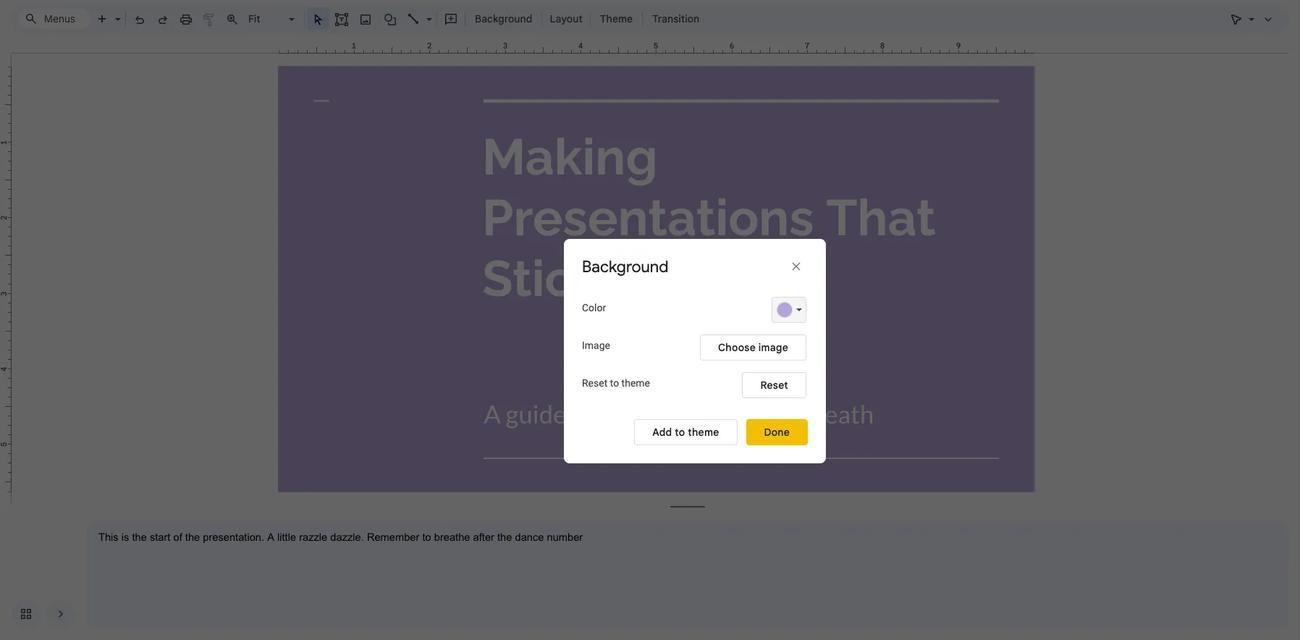 Task type: describe. For each thing, give the bounding box(es) containing it.
theme for add to theme
[[688, 426, 720, 439]]

main toolbar
[[52, 0, 707, 597]]

color
[[582, 302, 606, 314]]

to for reset
[[610, 377, 619, 389]]

choose image
[[718, 341, 789, 354]]

transition
[[653, 12, 700, 25]]

reset for reset
[[761, 379, 789, 392]]

background heading
[[582, 257, 727, 277]]

background button
[[469, 8, 539, 30]]

theme for reset to theme
[[622, 377, 650, 389]]

choose image button
[[700, 334, 807, 360]]

choose
[[718, 341, 756, 354]]

background inside background button
[[475, 12, 533, 25]]

done button
[[746, 419, 808, 445]]

background inside background heading
[[582, 257, 669, 277]]

add
[[653, 426, 672, 439]]

done
[[764, 426, 790, 439]]

navigation inside background application
[[0, 588, 75, 640]]



Task type: locate. For each thing, give the bounding box(es) containing it.
1 vertical spatial background
[[582, 257, 669, 277]]

image
[[582, 340, 610, 351]]

background
[[475, 12, 533, 25], [582, 257, 669, 277]]

to
[[610, 377, 619, 389], [675, 426, 685, 439]]

0 horizontal spatial to
[[610, 377, 619, 389]]

Menus field
[[18, 9, 91, 29]]

navigation
[[0, 588, 75, 640]]

to for add
[[675, 426, 685, 439]]

theme
[[600, 12, 633, 25]]

mode and view toolbar
[[1225, 4, 1280, 33]]

reset inside reset button
[[761, 379, 789, 392]]

reset to theme
[[582, 377, 650, 389]]

background dialog
[[564, 239, 826, 463]]

1 vertical spatial theme
[[688, 426, 720, 439]]

theme
[[622, 377, 650, 389], [688, 426, 720, 439]]

1 horizontal spatial to
[[675, 426, 685, 439]]

to down image at left
[[610, 377, 619, 389]]

add to theme button
[[635, 419, 738, 445]]

add to theme
[[653, 426, 720, 439]]

theme button
[[594, 8, 640, 30]]

0 vertical spatial theme
[[622, 377, 650, 389]]

theme inside button
[[688, 426, 720, 439]]

1 vertical spatial to
[[675, 426, 685, 439]]

transition button
[[646, 8, 706, 30]]

1 horizontal spatial reset
[[761, 379, 789, 392]]

0 vertical spatial to
[[610, 377, 619, 389]]

0 horizontal spatial theme
[[622, 377, 650, 389]]

reset down image
[[761, 379, 789, 392]]

to inside button
[[675, 426, 685, 439]]

reset down image at left
[[582, 377, 608, 389]]

image
[[759, 341, 789, 354]]

background application
[[0, 0, 1301, 640]]

1 horizontal spatial background
[[582, 257, 669, 277]]

reset for reset to theme
[[582, 377, 608, 389]]

0 horizontal spatial reset
[[582, 377, 608, 389]]

1 horizontal spatial theme
[[688, 426, 720, 439]]

reset
[[582, 377, 608, 389], [761, 379, 789, 392]]

0 horizontal spatial background
[[475, 12, 533, 25]]

reset button
[[743, 372, 807, 398]]

to right 'add'
[[675, 426, 685, 439]]

0 vertical spatial background
[[475, 12, 533, 25]]



Task type: vqa. For each thing, say whether or not it's contained in the screenshot.
the leftmost the theme
yes



